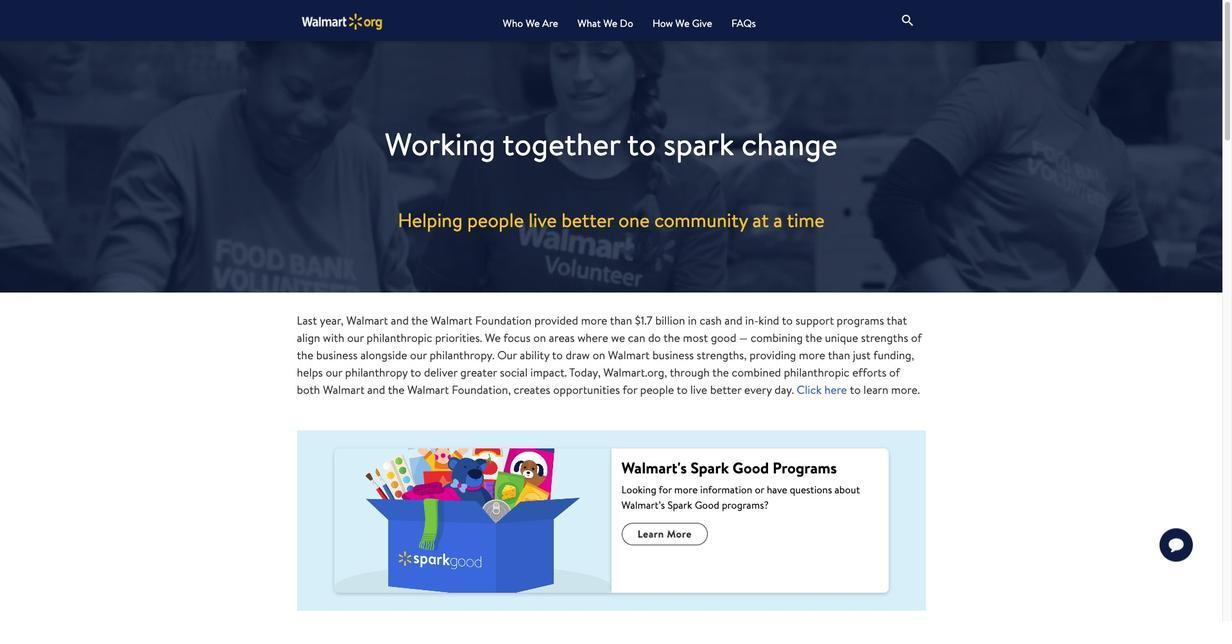 Task type: locate. For each thing, give the bounding box(es) containing it.
billion
[[655, 312, 685, 328]]

most
[[683, 330, 708, 346]]

good up or
[[733, 457, 769, 479]]

we inside dropdown button
[[603, 16, 618, 30]]

business up through
[[653, 347, 694, 363]]

provided
[[534, 312, 578, 328]]

on
[[533, 330, 546, 346], [593, 347, 605, 363]]

helping
[[398, 207, 463, 234]]

we
[[526, 16, 540, 30], [603, 16, 618, 30], [676, 16, 690, 30], [485, 330, 501, 346]]

walmart's
[[622, 498, 665, 512]]

faqs link
[[732, 15, 756, 31]]

0 horizontal spatial better
[[562, 207, 614, 234]]

than down unique
[[828, 347, 850, 363]]

search
[[900, 13, 915, 28]]

what we do button
[[578, 15, 633, 31]]

to
[[627, 123, 656, 166], [782, 312, 793, 328], [552, 347, 563, 363], [410, 364, 421, 380], [677, 382, 688, 398], [850, 382, 861, 398]]

strengths,
[[697, 347, 747, 363]]

both
[[297, 382, 320, 398]]

every
[[744, 382, 772, 398]]

providing
[[750, 347, 796, 363]]

better
[[562, 207, 614, 234], [710, 382, 742, 398]]

more up where
[[581, 312, 607, 328]]

1 horizontal spatial for
[[659, 482, 672, 497]]

0 horizontal spatial of
[[889, 364, 900, 380]]

that
[[887, 312, 907, 328]]

our right 'with'
[[347, 330, 364, 346]]

learn
[[638, 527, 664, 541]]

0 horizontal spatial on
[[533, 330, 546, 346]]

0 vertical spatial for
[[623, 382, 637, 398]]

programs?
[[722, 498, 769, 512]]

last
[[297, 312, 317, 328]]

we inside 'last year, walmart and the walmart foundation provided more than $1.7 billion in cash and in-kind to support programs that align with our philanthropic priorities. we focus on areas where we can do the most good — combining the unique strengths of the business alongside our philanthropy. our ability to draw on walmart business strengths, providing more than just funding, helps our philanthropy to deliver greater social impact. today, walmart.org, through the combined philanthropic efforts of both walmart and the walmart foundation, creates opportunities for people to live better every day.'
[[485, 330, 501, 346]]

areas
[[549, 330, 575, 346]]

1 horizontal spatial on
[[593, 347, 605, 363]]

1 vertical spatial people
[[640, 382, 674, 398]]

0 horizontal spatial business
[[316, 347, 358, 363]]

more down walmart's
[[674, 482, 698, 497]]

time
[[787, 207, 825, 234]]

on up ability
[[533, 330, 546, 346]]

we down foundation
[[485, 330, 501, 346]]

in
[[688, 312, 697, 328]]

spark up the information
[[691, 457, 729, 479]]

1 horizontal spatial good
[[733, 457, 769, 479]]

1 vertical spatial of
[[889, 364, 900, 380]]

1 horizontal spatial better
[[710, 382, 742, 398]]

today,
[[569, 364, 601, 380]]

our up deliver
[[410, 347, 427, 363]]

to down through
[[677, 382, 688, 398]]

philanthropic up alongside
[[367, 330, 432, 346]]

1 horizontal spatial business
[[653, 347, 694, 363]]

we left are
[[526, 16, 540, 30]]

at
[[753, 207, 769, 234]]

and up alongside
[[391, 312, 409, 328]]

live
[[529, 207, 557, 234], [690, 382, 707, 398]]

how we give button
[[653, 15, 712, 31]]

last year, walmart and the walmart foundation provided more than $1.7 billion in cash and in-kind to support programs that align with our philanthropic priorities. we focus on areas where we can do the most good — combining the unique strengths of the business alongside our philanthropy. our ability to draw on walmart business strengths, providing more than just funding, helps our philanthropy to deliver greater social impact. today, walmart.org, through the combined philanthropic efforts of both walmart and the walmart foundation, creates opportunities for people to live better every day.
[[297, 312, 922, 398]]

good down the information
[[695, 498, 719, 512]]

1 vertical spatial than
[[828, 347, 850, 363]]

0 vertical spatial live
[[529, 207, 557, 234]]

0 horizontal spatial for
[[623, 382, 637, 398]]

philanthropic up click here link
[[784, 364, 850, 380]]

for down walmart's
[[659, 482, 672, 497]]

deliver
[[424, 364, 458, 380]]

2 horizontal spatial our
[[410, 347, 427, 363]]

we for how
[[676, 16, 690, 30]]

creates
[[514, 382, 550, 398]]

alongside
[[360, 347, 407, 363]]

of up funding, at the bottom right
[[911, 330, 922, 346]]

strengths
[[861, 330, 908, 346]]

learn
[[864, 382, 889, 398]]

the right do
[[664, 330, 680, 346]]

1 horizontal spatial philanthropic
[[784, 364, 850, 380]]

business
[[316, 347, 358, 363], [653, 347, 694, 363]]

better left every
[[710, 382, 742, 398]]

faqs
[[732, 16, 756, 30]]

1 horizontal spatial more
[[674, 482, 698, 497]]

have
[[767, 482, 787, 497]]

business down 'with'
[[316, 347, 358, 363]]

2 vertical spatial our
[[326, 364, 342, 380]]

philanthropic
[[367, 330, 432, 346], [784, 364, 850, 380]]

helps
[[297, 364, 323, 380]]

0 vertical spatial our
[[347, 330, 364, 346]]

our
[[347, 330, 364, 346], [410, 347, 427, 363], [326, 364, 342, 380]]

what
[[578, 16, 601, 30]]

to left spark
[[627, 123, 656, 166]]

on down where
[[593, 347, 605, 363]]

2 business from the left
[[653, 347, 694, 363]]

to left deliver
[[410, 364, 421, 380]]

1 vertical spatial live
[[690, 382, 707, 398]]

where
[[578, 330, 608, 346]]

learn more link
[[622, 523, 878, 545]]

give
[[692, 16, 712, 30]]

0 vertical spatial than
[[610, 312, 632, 328]]

we inside popup button
[[676, 16, 690, 30]]

2 horizontal spatial more
[[799, 347, 825, 363]]

1 vertical spatial our
[[410, 347, 427, 363]]

0 horizontal spatial good
[[695, 498, 719, 512]]

home image
[[297, 13, 387, 30]]

0 vertical spatial more
[[581, 312, 607, 328]]

looking
[[622, 482, 656, 497]]

people
[[467, 207, 524, 234], [640, 382, 674, 398]]

1 horizontal spatial live
[[690, 382, 707, 398]]

our right helps
[[326, 364, 342, 380]]

live inside 'last year, walmart and the walmart foundation provided more than $1.7 billion in cash and in-kind to support programs that align with our philanthropic priorities. we focus on areas where we can do the most good — combining the unique strengths of the business alongside our philanthropy. our ability to draw on walmart business strengths, providing more than just funding, helps our philanthropy to deliver greater social impact. today, walmart.org, through the combined philanthropic efforts of both walmart and the walmart foundation, creates opportunities for people to live better every day.'
[[690, 382, 707, 398]]

spark
[[691, 457, 729, 479], [668, 498, 692, 512]]

and down the philanthropy
[[367, 382, 385, 398]]

of down funding, at the bottom right
[[889, 364, 900, 380]]

walmart right year,
[[346, 312, 388, 328]]

we inside dropdown button
[[526, 16, 540, 30]]

more
[[581, 312, 607, 328], [799, 347, 825, 363], [674, 482, 698, 497]]

1 vertical spatial good
[[695, 498, 719, 512]]

1 business from the left
[[316, 347, 358, 363]]

more
[[667, 527, 692, 541]]

0 horizontal spatial philanthropic
[[367, 330, 432, 346]]

greater
[[460, 364, 497, 380]]

what we do
[[578, 16, 633, 30]]

0 vertical spatial good
[[733, 457, 769, 479]]

draw
[[566, 347, 590, 363]]

0 vertical spatial people
[[467, 207, 524, 234]]

the down the philanthropy
[[388, 382, 405, 398]]

good
[[711, 330, 736, 346]]

with
[[323, 330, 344, 346]]

who we are button
[[503, 15, 558, 31]]

questions
[[790, 482, 832, 497]]

2 vertical spatial more
[[674, 482, 698, 497]]

through
[[670, 364, 710, 380]]

opportunities
[[553, 382, 620, 398]]

walmart's spark good programs looking for more information or have questions about walmart's spark good programs?
[[622, 457, 860, 512]]

and
[[391, 312, 409, 328], [725, 312, 743, 328], [367, 382, 385, 398]]

we left the do
[[603, 16, 618, 30]]

0 vertical spatial spark
[[691, 457, 729, 479]]

1 vertical spatial for
[[659, 482, 672, 497]]

day.
[[775, 382, 794, 398]]

walmart's
[[622, 457, 687, 479]]

and left the in-
[[725, 312, 743, 328]]

1 horizontal spatial than
[[828, 347, 850, 363]]

our
[[497, 347, 517, 363]]

better left one
[[562, 207, 614, 234]]

of
[[911, 330, 922, 346], [889, 364, 900, 380]]

we for who
[[526, 16, 540, 30]]

we for what
[[603, 16, 618, 30]]

walmart up priorities.
[[431, 312, 472, 328]]

walmart down deliver
[[407, 382, 449, 398]]

we left give
[[676, 16, 690, 30]]

are
[[542, 16, 558, 30]]

more down unique
[[799, 347, 825, 363]]

spark
[[663, 123, 734, 166]]

for inside walmart's spark good programs looking for more information or have questions about walmart's spark good programs?
[[659, 482, 672, 497]]

spark up more
[[668, 498, 692, 512]]

1 horizontal spatial people
[[640, 382, 674, 398]]

than up we
[[610, 312, 632, 328]]

1 horizontal spatial of
[[911, 330, 922, 346]]

for down walmart.org, at the bottom of the page
[[623, 382, 637, 398]]

unique
[[825, 330, 858, 346]]

1 vertical spatial better
[[710, 382, 742, 398]]



Task type: describe. For each thing, give the bounding box(es) containing it.
click here to learn more.
[[797, 382, 920, 398]]

one
[[618, 207, 650, 234]]

year,
[[320, 312, 344, 328]]

the down align
[[297, 347, 313, 363]]

impact.
[[530, 364, 567, 380]]

better inside 'last year, walmart and the walmart foundation provided more than $1.7 billion in cash and in-kind to support programs that align with our philanthropic priorities. we focus on areas where we can do the most good — combining the unique strengths of the business alongside our philanthropy. our ability to draw on walmart business strengths, providing more than just funding, helps our philanthropy to deliver greater social impact. today, walmart.org, through the combined philanthropic efforts of both walmart and the walmart foundation, creates opportunities for people to live better every day.'
[[710, 382, 742, 398]]

funding,
[[873, 347, 914, 363]]

support
[[796, 312, 834, 328]]

we
[[611, 330, 625, 346]]

walmart.org,
[[603, 364, 667, 380]]

walmart right both at the bottom
[[323, 382, 365, 398]]

working
[[385, 123, 496, 166]]

philanthropy.
[[430, 347, 495, 363]]

the up deliver
[[411, 312, 428, 328]]

0 vertical spatial philanthropic
[[367, 330, 432, 346]]

click here link
[[797, 382, 847, 398]]

change
[[742, 123, 838, 166]]

align
[[297, 330, 320, 346]]

working together to spark change
[[385, 123, 838, 166]]

walmart up walmart.org, at the bottom of the page
[[608, 347, 650, 363]]

to right kind
[[782, 312, 793, 328]]

people inside 'last year, walmart and the walmart foundation provided more than $1.7 billion in cash and in-kind to support programs that align with our philanthropic priorities. we focus on areas where we can do the most good — combining the unique strengths of the business alongside our philanthropy. our ability to draw on walmart business strengths, providing more than just funding, helps our philanthropy to deliver greater social impact. today, walmart.org, through the combined philanthropic efforts of both walmart and the walmart foundation, creates opportunities for people to live better every day.'
[[640, 382, 674, 398]]

2 horizontal spatial and
[[725, 312, 743, 328]]

foundation,
[[452, 382, 511, 398]]

programs
[[773, 457, 837, 479]]

together
[[503, 123, 620, 166]]

foundation
[[475, 312, 532, 328]]

or
[[755, 482, 764, 497]]

a
[[774, 207, 783, 234]]

to down the areas
[[552, 347, 563, 363]]

kind
[[759, 312, 779, 328]]

in-
[[745, 312, 759, 328]]

0 horizontal spatial our
[[326, 364, 342, 380]]

0 horizontal spatial and
[[367, 382, 385, 398]]

$1.7
[[635, 312, 653, 328]]

combined
[[732, 364, 781, 380]]

here
[[825, 382, 847, 398]]

for inside 'last year, walmart and the walmart foundation provided more than $1.7 billion in cash and in-kind to support programs that align with our philanthropic priorities. we focus on areas where we can do the most good — combining the unique strengths of the business alongside our philanthropy. our ability to draw on walmart business strengths, providing more than just funding, helps our philanthropy to deliver greater social impact. today, walmart.org, through the combined philanthropic efforts of both walmart and the walmart foundation, creates opportunities for people to live better every day.'
[[623, 382, 637, 398]]

1 horizontal spatial our
[[347, 330, 364, 346]]

the down support
[[805, 330, 822, 346]]

about
[[835, 482, 860, 497]]

the down strengths,
[[712, 364, 729, 380]]

—
[[739, 330, 748, 346]]

who we are
[[503, 16, 558, 30]]

efforts
[[852, 364, 887, 380]]

0 vertical spatial better
[[562, 207, 614, 234]]

philanthropy
[[345, 364, 408, 380]]

can
[[628, 330, 645, 346]]

learn more
[[638, 527, 692, 541]]

1 vertical spatial more
[[799, 347, 825, 363]]

click
[[797, 382, 822, 398]]

0 horizontal spatial people
[[467, 207, 524, 234]]

1 horizontal spatial and
[[391, 312, 409, 328]]

1 vertical spatial spark
[[668, 498, 692, 512]]

do
[[620, 16, 633, 30]]

social
[[500, 364, 528, 380]]

1 vertical spatial on
[[593, 347, 605, 363]]

programs
[[837, 312, 884, 328]]

0 vertical spatial on
[[533, 330, 546, 346]]

who
[[503, 16, 523, 30]]

to right here
[[850, 382, 861, 398]]

cash
[[700, 312, 722, 328]]

more.
[[891, 382, 920, 398]]

information
[[700, 482, 752, 497]]

just
[[853, 347, 871, 363]]

more inside walmart's spark good programs looking for more information or have questions about walmart's spark good programs?
[[674, 482, 698, 497]]

community
[[654, 207, 748, 234]]

ability
[[520, 347, 549, 363]]

0 vertical spatial of
[[911, 330, 922, 346]]

how we give
[[653, 16, 712, 30]]

do
[[648, 330, 661, 346]]

0 horizontal spatial than
[[610, 312, 632, 328]]

priorities.
[[435, 330, 482, 346]]

0 horizontal spatial more
[[581, 312, 607, 328]]

0 horizontal spatial live
[[529, 207, 557, 234]]

how
[[653, 16, 673, 30]]

helping people live better one community at a time
[[398, 207, 825, 234]]

combining
[[751, 330, 803, 346]]

focus
[[503, 330, 531, 346]]

1 vertical spatial philanthropic
[[784, 364, 850, 380]]



Task type: vqa. For each thing, say whether or not it's contained in the screenshot.
on to the right
yes



